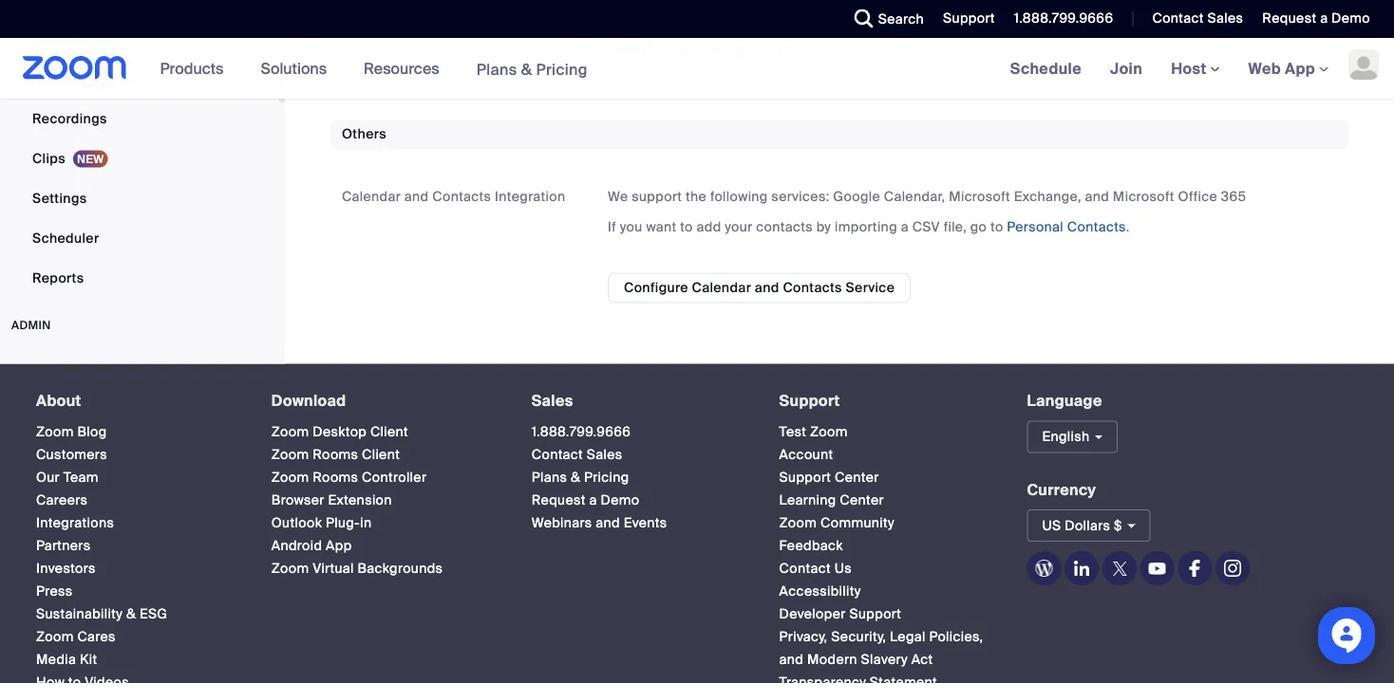 Task type: locate. For each thing, give the bounding box(es) containing it.
accessibility link
[[779, 583, 861, 601]]

kit
[[80, 651, 97, 669]]

support down account link
[[779, 469, 831, 487]]

microsoft up .
[[1113, 188, 1175, 206]]

scheduler
[[32, 230, 99, 248]]

app down plug-
[[326, 537, 352, 555]]

0 horizontal spatial to
[[680, 219, 693, 236]]

rooms down zoom rooms client link
[[313, 469, 358, 487]]

1 horizontal spatial 1.888.799.9666
[[1014, 9, 1113, 27]]

banner
[[0, 38, 1394, 100]]

add
[[697, 219, 721, 236]]

1.888.799.9666 down 'sales' 'link'
[[532, 423, 631, 441]]

csv
[[912, 219, 940, 236]]

media
[[36, 651, 76, 669]]

plans & pricing
[[476, 59, 588, 79]]

1 vertical spatial &
[[571, 469, 581, 487]]

user management menu item
[[0, 353, 279, 389]]

1.888.799.9666 inside 1.888.799.9666 contact sales plans & pricing request a demo webinars and events
[[532, 423, 631, 441]]

0 horizontal spatial app
[[326, 537, 352, 555]]

contact sales link
[[1138, 0, 1248, 38], [1152, 9, 1243, 27], [532, 446, 623, 464]]

demo inside 1.888.799.9666 contact sales plans & pricing request a demo webinars and events
[[601, 492, 639, 509]]

app inside zoom desktop client zoom rooms client zoom rooms controller browser extension outlook plug-in android app zoom virtual backgrounds
[[326, 537, 352, 555]]

modern
[[807, 651, 857, 669]]

1 vertical spatial 1.888.799.9666
[[532, 423, 631, 441]]

a left "csv" on the top of the page
[[901, 219, 909, 236]]

and inside test zoom account support center learning center zoom community feedback contact us accessibility developer support privacy, security, legal policies, and modern slavery act transparency statement
[[779, 651, 804, 669]]

zoom rooms controller link
[[271, 469, 427, 487]]

rooms down desktop
[[313, 446, 358, 464]]

0 horizontal spatial &
[[126, 606, 136, 623]]

plans right resources dropdown button
[[476, 59, 517, 79]]

pricing inside product information navigation
[[536, 59, 588, 79]]

center up community at right bottom
[[840, 492, 884, 509]]

to
[[680, 219, 693, 236], [990, 219, 1003, 236]]

0 vertical spatial contacts
[[432, 188, 491, 206]]

1 horizontal spatial app
[[1285, 58, 1315, 78]]

2 microsoft from the left
[[1113, 188, 1175, 206]]

0 vertical spatial demo
[[1332, 9, 1370, 27]]

english
[[1042, 428, 1090, 446]]

user management
[[32, 362, 153, 380]]

1 rooms from the top
[[313, 446, 358, 464]]

meetings navigation
[[996, 38, 1394, 100]]

app right web
[[1285, 58, 1315, 78]]

1 horizontal spatial &
[[521, 59, 532, 79]]

customers link
[[36, 446, 107, 464]]

support right search
[[943, 9, 995, 27]]

0 horizontal spatial 1.888.799.9666
[[532, 423, 631, 441]]

to left the add
[[680, 219, 693, 236]]

1 horizontal spatial microsoft
[[1113, 188, 1175, 206]]

0 vertical spatial client
[[370, 423, 408, 441]]

1 vertical spatial app
[[326, 537, 352, 555]]

pricing left sign
[[536, 59, 588, 79]]

contact inside test zoom account support center learning center zoom community feedback contact us accessibility developer support privacy, security, legal policies, and modern slavery act transparency statement
[[779, 560, 831, 578]]

plans up webinars on the bottom left of page
[[532, 469, 567, 487]]

resources
[[364, 58, 439, 78]]

calendar
[[342, 188, 401, 206], [692, 279, 751, 297]]

1 vertical spatial rooms
[[313, 469, 358, 487]]

contact sales
[[1152, 9, 1243, 27]]

1 horizontal spatial sales
[[587, 446, 623, 464]]

1 vertical spatial pricing
[[584, 469, 629, 487]]

0 vertical spatial rooms
[[313, 446, 358, 464]]

personal contacts link
[[1007, 219, 1126, 236]]

0 horizontal spatial sales
[[532, 391, 573, 411]]

contacts down exchange,
[[1067, 219, 1126, 236]]

search
[[878, 10, 924, 28]]

developer
[[779, 606, 846, 623]]

2 vertical spatial contacts
[[783, 279, 842, 297]]

sales down 1.888.799.9666 link
[[587, 446, 623, 464]]

0 vertical spatial calendar
[[342, 188, 401, 206]]

0 vertical spatial center
[[835, 469, 879, 487]]

1 horizontal spatial contacts
[[783, 279, 842, 297]]

1 vertical spatial contacts
[[1067, 219, 1126, 236]]

test zoom account support center learning center zoom community feedback contact us accessibility developer support privacy, security, legal policies, and modern slavery act transparency statement
[[779, 423, 983, 684]]

plans & pricing link
[[476, 59, 588, 79], [476, 59, 588, 79], [532, 469, 629, 487]]

scheduler link
[[0, 220, 279, 258]]

2 horizontal spatial contact
[[1152, 9, 1204, 27]]

center up learning center link
[[835, 469, 879, 487]]

others
[[342, 126, 386, 143]]

request up web app dropdown button
[[1262, 9, 1317, 27]]

a up webinars and events link
[[589, 492, 597, 509]]

product information navigation
[[146, 38, 602, 100]]

app
[[1285, 58, 1315, 78], [326, 537, 352, 555]]

&
[[521, 59, 532, 79], [571, 469, 581, 487], [126, 606, 136, 623]]

recordings
[[32, 110, 107, 128]]

plans inside 1.888.799.9666 contact sales plans & pricing request a demo webinars and events
[[532, 469, 567, 487]]

0 horizontal spatial demo
[[601, 492, 639, 509]]

demo
[[1332, 9, 1370, 27], [601, 492, 639, 509]]

2 vertical spatial sales
[[587, 446, 623, 464]]

1 vertical spatial sales
[[532, 391, 573, 411]]

contact down 1.888.799.9666 link
[[532, 446, 583, 464]]

settings link
[[0, 180, 279, 218]]

1 vertical spatial a
[[901, 219, 909, 236]]

about
[[36, 391, 81, 411]]

1 vertical spatial client
[[362, 446, 400, 464]]

0 vertical spatial pricing
[[536, 59, 588, 79]]

our
[[36, 469, 60, 487]]

pricing
[[536, 59, 588, 79], [584, 469, 629, 487]]

1.888.799.9666 button
[[1000, 0, 1118, 38], [1014, 9, 1113, 27]]

0 horizontal spatial request
[[532, 492, 586, 509]]

request up webinars on the bottom left of page
[[532, 492, 586, 509]]

microsoft up go
[[949, 188, 1011, 206]]

extension
[[328, 492, 392, 509]]

support center link
[[779, 469, 879, 487]]

1 vertical spatial demo
[[601, 492, 639, 509]]

1 horizontal spatial to
[[990, 219, 1003, 236]]

2 horizontal spatial a
[[1320, 9, 1328, 27]]

all
[[729, 42, 745, 60]]

join
[[1110, 58, 1143, 78]]

accessibility
[[779, 583, 861, 601]]

zoom logo image
[[23, 56, 127, 80]]

contact down "feedback" button
[[779, 560, 831, 578]]

sales up host dropdown button
[[1207, 9, 1243, 27]]

contact inside 1.888.799.9666 contact sales plans & pricing request a demo webinars and events
[[532, 446, 583, 464]]

0 horizontal spatial plans
[[476, 59, 517, 79]]

1 horizontal spatial request
[[1262, 9, 1317, 27]]

sustainability & esg link
[[36, 606, 168, 623]]

1 vertical spatial request
[[532, 492, 586, 509]]

learning
[[779, 492, 836, 509]]

outlook
[[271, 515, 322, 532]]

download link
[[271, 391, 346, 411]]

1 horizontal spatial contact
[[779, 560, 831, 578]]

2 vertical spatial contact
[[779, 560, 831, 578]]

0 vertical spatial sales
[[1207, 9, 1243, 27]]

request a demo link
[[1248, 0, 1394, 38], [1262, 9, 1370, 27], [532, 492, 639, 509]]

careers
[[36, 492, 88, 509]]

and
[[404, 188, 429, 206], [1085, 188, 1109, 206], [755, 279, 779, 297], [596, 515, 620, 532], [779, 651, 804, 669]]

1 horizontal spatial demo
[[1332, 9, 1370, 27]]

configure calendar and contacts service
[[624, 279, 895, 297]]

demo up webinars and events link
[[601, 492, 639, 509]]

1 horizontal spatial plans
[[532, 469, 567, 487]]

contact up host
[[1152, 9, 1204, 27]]

zoom blog link
[[36, 423, 107, 441]]

download
[[271, 391, 346, 411]]

investors link
[[36, 560, 96, 578]]

contact
[[1152, 9, 1204, 27], [532, 446, 583, 464], [779, 560, 831, 578]]

and inside configure calendar and contacts service button
[[755, 279, 779, 297]]

support up security,
[[849, 606, 901, 623]]

you
[[620, 219, 643, 236]]

1 vertical spatial calendar
[[692, 279, 751, 297]]

0 vertical spatial app
[[1285, 58, 1315, 78]]

1 microsoft from the left
[[949, 188, 1011, 206]]

2 horizontal spatial &
[[571, 469, 581, 487]]

banner containing products
[[0, 38, 1394, 100]]

0 horizontal spatial contact
[[532, 446, 583, 464]]

transparency
[[779, 674, 866, 684]]

2 to from the left
[[990, 219, 1003, 236]]

partners link
[[36, 537, 91, 555]]

1 vertical spatial contact
[[532, 446, 583, 464]]

1 vertical spatial plans
[[532, 469, 567, 487]]

0 horizontal spatial microsoft
[[949, 188, 1011, 206]]

and inside 1.888.799.9666 contact sales plans & pricing request a demo webinars and events
[[596, 515, 620, 532]]

1.888.799.9666 up schedule
[[1014, 9, 1113, 27]]

0 vertical spatial 1.888.799.9666
[[1014, 9, 1113, 27]]

sales inside 1.888.799.9666 contact sales plans & pricing request a demo webinars and events
[[587, 446, 623, 464]]

1 horizontal spatial calendar
[[692, 279, 751, 297]]

in
[[360, 515, 372, 532]]

sales up 1.888.799.9666 link
[[532, 391, 573, 411]]

clips
[[32, 150, 65, 168]]

2 vertical spatial a
[[589, 492, 597, 509]]

support up test zoom link
[[779, 391, 840, 411]]

feedback
[[779, 537, 843, 555]]

backgrounds
[[358, 560, 443, 578]]

$
[[1114, 517, 1122, 535]]

0 vertical spatial &
[[521, 59, 532, 79]]

whiteboards
[[32, 31, 115, 48]]

resources button
[[364, 38, 448, 99]]

browser
[[271, 492, 325, 509]]

sign me out from all devices
[[608, 42, 801, 60]]

a up web app dropdown button
[[1320, 9, 1328, 27]]

legal
[[890, 629, 926, 646]]

0 horizontal spatial a
[[589, 492, 597, 509]]

personal menu menu
[[0, 0, 279, 300]]

contacts left service
[[783, 279, 842, 297]]

pricing up webinars and events link
[[584, 469, 629, 487]]

to right go
[[990, 219, 1003, 236]]

2 rooms from the top
[[313, 469, 358, 487]]

0 vertical spatial plans
[[476, 59, 517, 79]]

profile picture image
[[1349, 49, 1379, 80]]

contacts inside configure calendar and contacts service button
[[783, 279, 842, 297]]

products button
[[160, 38, 232, 99]]

configure
[[624, 279, 688, 297]]

if you want to add your contacts by importing a csv file, go to personal contacts .
[[608, 219, 1130, 236]]

virtual
[[313, 560, 354, 578]]

microsoft
[[949, 188, 1011, 206], [1113, 188, 1175, 206]]

demo up profile picture
[[1332, 9, 1370, 27]]

account
[[779, 446, 833, 464]]

0 horizontal spatial calendar
[[342, 188, 401, 206]]

calendar down the add
[[692, 279, 751, 297]]

0 vertical spatial a
[[1320, 9, 1328, 27]]

2 vertical spatial &
[[126, 606, 136, 623]]

security,
[[831, 629, 886, 646]]

calendar down others
[[342, 188, 401, 206]]

center
[[835, 469, 879, 487], [840, 492, 884, 509]]

request
[[1262, 9, 1317, 27], [532, 492, 586, 509]]

contacts left the integration
[[432, 188, 491, 206]]

we
[[608, 188, 628, 206]]

support link
[[929, 0, 1000, 38], [943, 9, 995, 27], [779, 391, 840, 411]]

webinars
[[532, 515, 592, 532]]

our team link
[[36, 469, 99, 487]]



Task type: vqa. For each thing, say whether or not it's contained in the screenshot.
no
no



Task type: describe. For each thing, give the bounding box(es) containing it.
configure calendar and contacts service button
[[608, 273, 911, 304]]

community
[[821, 515, 895, 532]]

& inside zoom blog customers our team careers integrations partners investors press sustainability & esg zoom cares media kit
[[126, 606, 136, 623]]

notes link
[[0, 61, 279, 99]]

a inside 1.888.799.9666 contact sales plans & pricing request a demo webinars and events
[[589, 492, 597, 509]]

google
[[833, 188, 880, 206]]

web
[[1248, 58, 1281, 78]]

sign
[[608, 42, 637, 60]]

app inside meetings navigation
[[1285, 58, 1315, 78]]

365
[[1221, 188, 1246, 206]]

schedule
[[1010, 58, 1082, 78]]

privacy, security, legal policies, and modern slavery act transparency statement link
[[779, 629, 983, 684]]

1.888.799.9666 link
[[532, 423, 631, 441]]

android
[[271, 537, 322, 555]]

calendar and contacts integration
[[342, 188, 566, 206]]

& inside product information navigation
[[521, 59, 532, 79]]

your
[[725, 219, 753, 236]]

reports link
[[0, 260, 279, 298]]

english button
[[1027, 421, 1118, 453]]

contact us link
[[779, 560, 852, 578]]

web app button
[[1248, 58, 1329, 78]]

investors
[[36, 560, 96, 578]]

zoom rooms client link
[[271, 446, 400, 464]]

devices
[[749, 42, 801, 60]]

sales link
[[532, 391, 573, 411]]

sustainability
[[36, 606, 123, 623]]

me
[[640, 42, 661, 60]]

zoom cares link
[[36, 629, 116, 646]]

currency
[[1027, 480, 1096, 500]]

press
[[36, 583, 73, 601]]

feedback button
[[779, 537, 843, 555]]

team
[[63, 469, 99, 487]]

request inside 1.888.799.9666 contact sales plans & pricing request a demo webinars and events
[[532, 492, 586, 509]]

web app
[[1248, 58, 1315, 78]]

management
[[67, 362, 153, 380]]

customers
[[36, 446, 107, 464]]

if
[[608, 219, 616, 236]]

0 vertical spatial request
[[1262, 9, 1317, 27]]

0 vertical spatial contact
[[1152, 9, 1204, 27]]

integrations
[[36, 515, 114, 532]]

user
[[32, 362, 63, 380]]

controller
[[362, 469, 427, 487]]

host
[[1171, 58, 1210, 78]]

1.888.799.9666 for 1.888.799.9666 contact sales plans & pricing request a demo webinars and events
[[532, 423, 631, 441]]

learning center link
[[779, 492, 884, 509]]

solutions button
[[261, 38, 335, 99]]

file,
[[944, 219, 967, 236]]

solutions
[[261, 58, 327, 78]]

search button
[[840, 0, 929, 38]]

slavery
[[861, 651, 908, 669]]

integration
[[495, 188, 566, 206]]

1 vertical spatial center
[[840, 492, 884, 509]]

whiteboards link
[[0, 21, 279, 59]]

side navigation navigation
[[0, 0, 285, 581]]

personal
[[1007, 219, 1064, 236]]

& inside 1.888.799.9666 contact sales plans & pricing request a demo webinars and events
[[571, 469, 581, 487]]

us dollars $
[[1042, 517, 1122, 535]]

out
[[664, 42, 688, 60]]

1.888.799.9666 for 1.888.799.9666
[[1014, 9, 1113, 27]]

zoom virtual backgrounds link
[[271, 560, 443, 578]]

partners
[[36, 537, 91, 555]]

outlook plug-in link
[[271, 515, 372, 532]]

desktop
[[313, 423, 367, 441]]

1.888.799.9666 contact sales plans & pricing request a demo webinars and events
[[532, 423, 667, 532]]

support
[[632, 188, 682, 206]]

test zoom link
[[779, 423, 848, 441]]

esg
[[140, 606, 168, 623]]

us
[[834, 560, 852, 578]]

statement
[[870, 674, 937, 684]]

calendar inside button
[[692, 279, 751, 297]]

media kit link
[[36, 651, 97, 669]]

following
[[710, 188, 768, 206]]

1 horizontal spatial a
[[901, 219, 909, 236]]

events
[[624, 515, 667, 532]]

2 horizontal spatial contacts
[[1067, 219, 1126, 236]]

1 to from the left
[[680, 219, 693, 236]]

press link
[[36, 583, 73, 601]]

recordings link
[[0, 100, 279, 138]]

blog
[[77, 423, 107, 441]]

developer support link
[[779, 606, 901, 623]]

0 horizontal spatial contacts
[[432, 188, 491, 206]]

service
[[846, 279, 895, 297]]

2 horizontal spatial sales
[[1207, 9, 1243, 27]]

reports
[[32, 270, 84, 287]]

cares
[[77, 629, 116, 646]]

about link
[[36, 391, 81, 411]]

plans inside product information navigation
[[476, 59, 517, 79]]

zoom community link
[[779, 515, 895, 532]]

test
[[779, 423, 807, 441]]

pricing inside 1.888.799.9666 contact sales plans & pricing request a demo webinars and events
[[584, 469, 629, 487]]

zoom desktop client link
[[271, 423, 408, 441]]

importing
[[835, 219, 897, 236]]

careers link
[[36, 492, 88, 509]]



